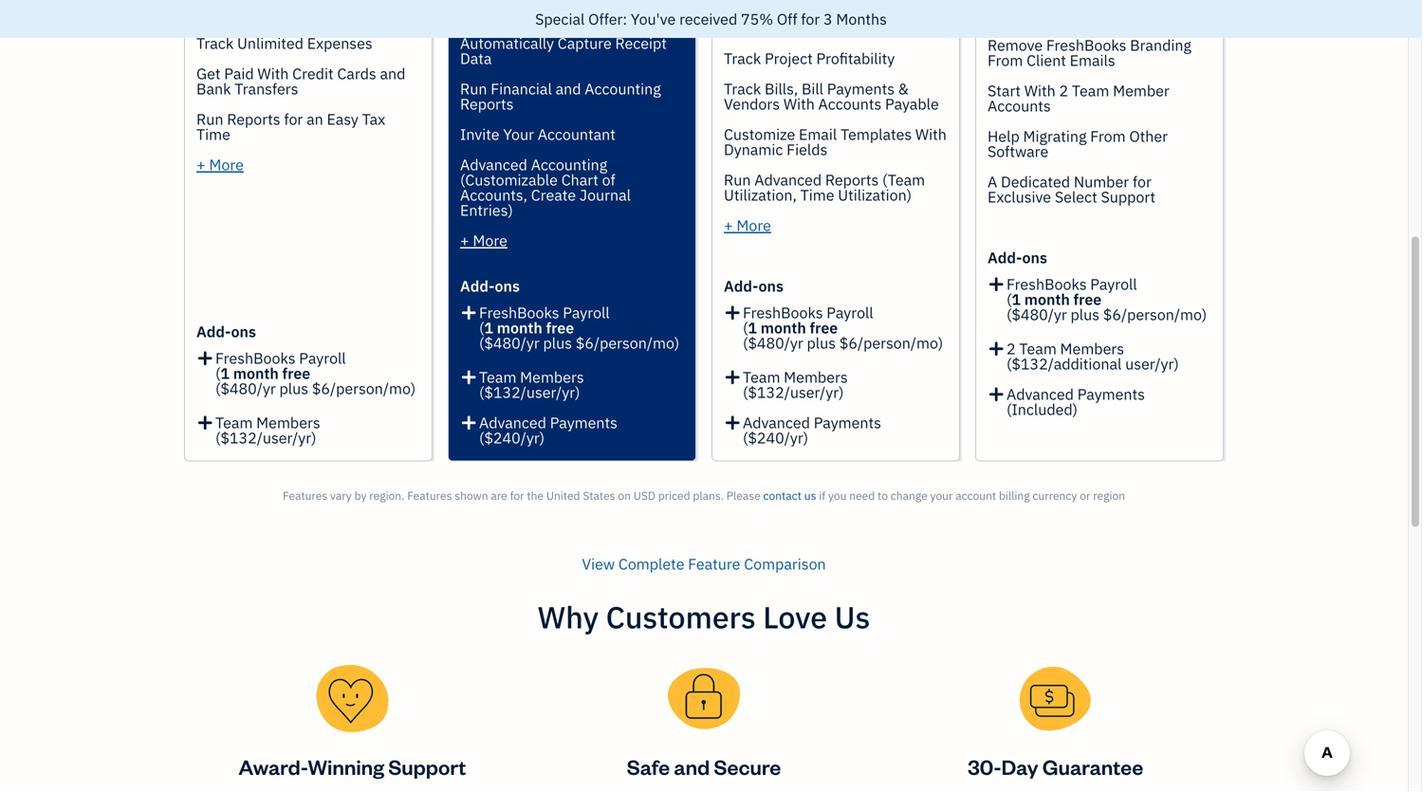 Task type: describe. For each thing, give the bounding box(es) containing it.
complete
[[619, 554, 685, 574]]

($132/user/yr) for safe and secure
[[215, 428, 316, 448]]

select
[[1055, 187, 1098, 207]]

automatically capture receipt data
[[460, 33, 667, 68]]

members for track bills, bill payments & vendors with accounts payable
[[784, 367, 848, 387]]

advanced inside advanced payments (included)
[[1007, 384, 1074, 404]]

new
[[1176, 80, 1218, 107]]

2 inside 2 team members ($132/additional user/yr)
[[1007, 339, 1016, 359]]

freshbooks payroll ( 1 month free ($480/yr plus $6/person/mo) for create
[[479, 303, 680, 353]]

states
[[583, 488, 615, 503]]

track unlimited expenses
[[196, 33, 373, 53]]

usd
[[634, 488, 656, 503]]

advanced up contact
[[743, 413, 810, 433]]

entries)
[[460, 200, 513, 220]]

why
[[538, 597, 599, 637]]

month for select
[[1024, 289, 1070, 309]]

are
[[491, 488, 507, 503]]

chart
[[561, 170, 599, 190]]

reports inside run financial and accounting reports
[[460, 94, 514, 114]]

you've
[[631, 9, 676, 29]]

track project profitability
[[724, 48, 895, 68]]

main element
[[0, 0, 256, 791]]

members for run reports for an easy tax time
[[256, 413, 320, 433]]

members for run financial and accounting reports
[[520, 367, 584, 387]]

off
[[777, 9, 797, 29]]

ons for accounts,
[[495, 276, 520, 296]]

by
[[354, 488, 367, 503]]

($240/yr) for advanced accounting (customizable chart of accounts, create journal entries)
[[479, 428, 545, 448]]

receipt inside automatically capture receipt data
[[615, 33, 667, 53]]

team members ($132/user/yr) for freshbooks payroll
[[479, 367, 584, 402]]

more for advanced accounting (customizable chart of accounts, create journal entries)
[[473, 231, 508, 250]]

75%
[[741, 9, 773, 29]]

the
[[527, 488, 544, 503]]

journal
[[580, 185, 631, 205]]

+ more link for run advanced reports (team utilization, time utilization)
[[724, 215, 771, 235]]

account
[[956, 488, 996, 503]]

accounts inside the start with 2 team member accounts
[[988, 96, 1051, 116]]

us
[[804, 488, 816, 503]]

day
[[1002, 753, 1039, 780]]

+ more link for advanced accounting (customizable chart of accounts, create journal entries)
[[460, 231, 508, 250]]

with inside customize email templates with dynamic fields
[[916, 124, 947, 144]]

accounts inside track bills, bill payments & vendors with accounts payable
[[818, 94, 882, 114]]

your
[[930, 488, 953, 503]]

help
[[988, 126, 1020, 146]]

emails
[[1070, 50, 1115, 70]]

plans.
[[693, 488, 724, 503]]

team for track bills, bill payments & vendors with accounts payable
[[743, 367, 780, 387]]

member
[[1113, 81, 1170, 101]]

track bills, bill payments & vendors with accounts payable
[[724, 79, 939, 114]]

add- for a dedicated number for exclusive select support
[[988, 248, 1022, 268]]

1 features from the left
[[283, 488, 328, 503]]

with inside the start with 2 team member accounts
[[1025, 81, 1056, 101]]

ons for time
[[759, 276, 784, 296]]

outstanding revenue
[[309, 149, 512, 176]]

advanced inside advanced accounting (customizable chart of accounts, create journal entries)
[[460, 155, 527, 175]]

and inside run financial and accounting reports
[[556, 79, 581, 99]]

project
[[765, 48, 813, 68]]

freshbooks for vendors
[[743, 303, 823, 323]]

run for safe and secure
[[196, 109, 223, 129]]

payments up "you" in the right bottom of the page
[[814, 413, 881, 433]]

support inside a dedicated number for exclusive select support
[[1101, 187, 1156, 207]]

safe and secure
[[627, 753, 781, 780]]

dashboard
[[309, 71, 483, 116]]

$6/person/mo) for run advanced reports (team utilization, time utilization)
[[839, 333, 943, 353]]

received
[[679, 9, 737, 29]]

free for create
[[546, 318, 574, 338]]

guarantee
[[1043, 753, 1144, 780]]

members inside 2 team members ($132/additional user/yr)
[[1060, 339, 1124, 359]]

run reports for an easy tax time
[[196, 109, 385, 144]]

team for run reports for an easy tax time
[[215, 413, 253, 433]]

0 horizontal spatial +
[[196, 155, 206, 175]]

3
[[824, 9, 833, 29]]

your
[[503, 124, 534, 144]]

add-ons for a dedicated number for exclusive select support
[[988, 248, 1047, 268]]

view
[[582, 554, 615, 574]]

billing
[[999, 488, 1030, 503]]

+ more for advanced accounting (customizable chart of accounts, create journal entries)
[[460, 231, 508, 250]]

receipt inside automatically capture bills and receipt data
[[724, 18, 775, 38]]

2 horizontal spatial ($132/user/yr)
[[743, 382, 844, 402]]

get paid with credit cards and bank transfers
[[196, 64, 405, 99]]

capture for bills
[[821, 3, 876, 23]]

vendors
[[724, 94, 780, 114]]

($240/yr) for run advanced reports (team utilization, time utilization)
[[743, 428, 808, 448]]

( for advanced accounting (customizable chart of accounts, create journal entries)
[[479, 318, 484, 338]]

vary
[[330, 488, 352, 503]]

free for support
[[1074, 289, 1102, 309]]

secure
[[714, 753, 781, 780]]

for inside the "run reports for an easy tax time"
[[284, 109, 303, 129]]

love
[[763, 597, 827, 637]]

1 for a dedicated number for exclusive select support
[[1012, 289, 1021, 309]]

for right are
[[510, 488, 524, 503]]

get
[[196, 64, 221, 83]]

help migrating from other software
[[988, 126, 1168, 161]]

accounting inside run financial and accounting reports
[[585, 79, 661, 99]]

customize
[[724, 124, 795, 144]]

create for create client retainers
[[460, 3, 505, 23]]

team members ($132/user/yr) for safe and secure
[[215, 413, 320, 448]]

united
[[546, 488, 580, 503]]

software
[[988, 141, 1049, 161]]

1 for advanced accounting (customizable chart of accounts, create journal entries)
[[484, 318, 493, 338]]

on
[[618, 488, 631, 503]]

expenses
[[307, 33, 373, 53]]

profit
[[361, 385, 413, 412]]

safe
[[627, 753, 670, 780]]

0 horizontal spatial + more
[[196, 155, 244, 175]]

add-ons for run advanced reports (team utilization, time utilization)
[[724, 276, 784, 296]]

retainers
[[552, 3, 617, 23]]

total
[[309, 385, 357, 412]]

2 horizontal spatial team members ($132/user/yr)
[[743, 367, 848, 402]]

run for freshbooks payroll
[[460, 79, 487, 99]]

remove
[[988, 35, 1043, 55]]

an
[[307, 109, 323, 129]]

freshbooks for accounts
[[1007, 274, 1087, 294]]

( for a dedicated number for exclusive select support
[[1007, 289, 1012, 309]]

create inside advanced accounting (customizable chart of accounts, create journal entries)
[[531, 185, 576, 205]]

$6/person/mo) for advanced accounting (customizable chart of accounts, create journal entries)
[[576, 333, 680, 353]]

number
[[1074, 172, 1129, 192]]

data inside automatically capture bills and receipt data
[[779, 18, 811, 38]]

exclusive
[[988, 187, 1051, 207]]

add- for advanced accounting (customizable chart of accounts, create journal entries)
[[460, 276, 495, 296]]

easy
[[327, 109, 358, 129]]

automatically for automatically capture receipt data
[[460, 33, 554, 53]]

outstanding
[[309, 149, 426, 176]]

and inside get paid with credit cards and bank transfers
[[380, 64, 405, 83]]

more for run advanced reports (team utilization, time utilization)
[[737, 215, 771, 235]]

30-day guarantee
[[968, 753, 1144, 780]]

features vary by region. features shown are for the united states on usd priced plans. please contact us if you need to change your account billing currency or region
[[283, 488, 1125, 503]]

team for run financial and accounting reports
[[479, 367, 517, 387]]

from inside the help migrating from other software
[[1090, 126, 1126, 146]]

customers
[[606, 597, 756, 637]]

and right safe
[[674, 753, 710, 780]]

view complete feature comparison link
[[582, 554, 826, 574]]

payroll for support
[[1090, 274, 1137, 294]]

offer:
[[588, 9, 627, 29]]

invite
[[460, 124, 500, 144]]

to
[[878, 488, 888, 503]]

please
[[727, 488, 761, 503]]

feature
[[688, 554, 740, 574]]

0 vertical spatial client
[[509, 3, 548, 23]]

accountant
[[538, 124, 616, 144]]

payroll for create
[[563, 303, 610, 323]]

dynamic
[[724, 139, 783, 159]]

a dedicated number for exclusive select support
[[988, 172, 1156, 207]]

unlimited
[[237, 33, 304, 53]]

team inside the start with 2 team member accounts
[[1072, 81, 1109, 101]]

a
[[988, 172, 997, 192]]

(team
[[882, 170, 925, 190]]

fields
[[787, 139, 828, 159]]



Task type: locate. For each thing, give the bounding box(es) containing it.
create inside button
[[1107, 80, 1172, 107]]

2 advanced payments ($240/yr) from the left
[[743, 413, 881, 448]]

0 horizontal spatial features
[[283, 488, 328, 503]]

advanced down fields
[[754, 170, 822, 190]]

+ more down "bank"
[[196, 155, 244, 175]]

accounting down accountant
[[531, 155, 607, 175]]

1 vertical spatial 2
[[1007, 339, 1016, 359]]

accounting inside advanced accounting (customizable chart of accounts, create journal entries)
[[531, 155, 607, 175]]

and right bills
[[912, 3, 937, 23]]

bills
[[879, 3, 908, 23]]

2 horizontal spatial +
[[724, 215, 733, 235]]

more down entries)
[[473, 231, 508, 250]]

0 horizontal spatial create
[[460, 3, 505, 23]]

+ more for run advanced reports (team utilization, time utilization)
[[724, 215, 771, 235]]

award-
[[238, 753, 308, 780]]

for inside a dedicated number for exclusive select support
[[1133, 172, 1152, 192]]

capture inside automatically capture receipt data
[[558, 33, 612, 53]]

and down automatically capture receipt data
[[556, 79, 581, 99]]

0 vertical spatial support
[[1101, 187, 1156, 207]]

+ down "bank"
[[196, 155, 206, 175]]

start with 2 team member accounts
[[988, 81, 1170, 116]]

email
[[799, 124, 837, 144]]

($240/yr) up contact
[[743, 428, 808, 448]]

1 ($240/yr) from the left
[[479, 428, 545, 448]]

freshbooks
[[1046, 35, 1127, 55], [1007, 274, 1087, 294], [479, 303, 559, 323], [743, 303, 823, 323], [215, 348, 296, 368]]

$6/person/mo)
[[1103, 305, 1207, 324], [576, 333, 680, 353], [839, 333, 943, 353], [312, 379, 416, 398]]

2 horizontal spatial more
[[737, 215, 771, 235]]

members
[[1060, 339, 1124, 359], [520, 367, 584, 387], [784, 367, 848, 387], [256, 413, 320, 433]]

bank
[[196, 79, 231, 99]]

($132/user/yr) for freshbooks payroll
[[479, 382, 580, 402]]

create left special
[[460, 3, 505, 23]]

+ more down utilization,
[[724, 215, 771, 235]]

0 horizontal spatial reports
[[227, 109, 280, 129]]

0 vertical spatial time
[[196, 124, 230, 144]]

with inside get paid with credit cards and bank transfers
[[258, 64, 289, 83]]

0 horizontal spatial receipt
[[615, 33, 667, 53]]

create left the journal
[[531, 185, 576, 205]]

2 horizontal spatial + more link
[[724, 215, 771, 235]]

advanced payments ($240/yr) for accounts,
[[479, 413, 618, 448]]

run inside the "run reports for an easy tax time"
[[196, 109, 223, 129]]

accounts up the "templates"
[[818, 94, 882, 114]]

0 vertical spatial create
[[460, 3, 505, 23]]

accounts,
[[460, 185, 528, 205]]

2 ($240/yr) from the left
[[743, 428, 808, 448]]

run down dynamic
[[724, 170, 751, 190]]

payments inside advanced payments (included)
[[1078, 384, 1145, 404]]

2 down "remove freshbooks branding from client emails"
[[1059, 81, 1068, 101]]

($480/yr for select
[[1007, 305, 1067, 324]]

0 horizontal spatial automatically
[[460, 33, 554, 53]]

run down "bank"
[[196, 109, 223, 129]]

0 horizontal spatial ($240/yr)
[[479, 428, 545, 448]]

tax
[[362, 109, 385, 129]]

1 horizontal spatial reports
[[460, 94, 514, 114]]

revenue
[[430, 149, 512, 176]]

client left emails
[[1027, 50, 1066, 70]]

1 horizontal spatial more
[[473, 231, 508, 250]]

track inside track bills, bill payments & vendors with accounts payable
[[724, 79, 761, 99]]

create
[[460, 3, 505, 23], [1107, 80, 1172, 107], [531, 185, 576, 205]]

payable
[[885, 94, 939, 114]]

2 horizontal spatial + more
[[724, 215, 771, 235]]

automatically inside automatically capture receipt data
[[460, 33, 554, 53]]

time
[[196, 124, 230, 144], [800, 185, 834, 205]]

track for track unlimited expenses
[[196, 33, 234, 53]]

0 horizontal spatial support
[[388, 753, 466, 780]]

1 horizontal spatial from
[[1090, 126, 1126, 146]]

track up get
[[196, 33, 234, 53]]

0 horizontal spatial from
[[988, 50, 1023, 70]]

with down payable
[[916, 124, 947, 144]]

+ down utilization,
[[724, 215, 733, 235]]

more
[[209, 155, 244, 175], [737, 215, 771, 235], [473, 231, 508, 250]]

from left other
[[1090, 126, 1126, 146]]

need
[[849, 488, 875, 503]]

from inside "remove freshbooks branding from client emails"
[[988, 50, 1023, 70]]

receipt down you've
[[615, 33, 667, 53]]

and
[[912, 3, 937, 23], [380, 64, 405, 83], [556, 79, 581, 99], [674, 753, 710, 780]]

data inside automatically capture receipt data
[[460, 48, 492, 68]]

+ for run advanced reports (team utilization, time utilization)
[[724, 215, 733, 235]]

($240/yr) up are
[[479, 428, 545, 448]]

0 horizontal spatial 2
[[1007, 339, 1016, 359]]

if
[[819, 488, 826, 503]]

create up other
[[1107, 80, 1172, 107]]

1 horizontal spatial ($240/yr)
[[743, 428, 808, 448]]

accounting
[[585, 79, 661, 99], [531, 155, 607, 175]]

automatically
[[724, 3, 818, 23], [460, 33, 554, 53]]

plus for support
[[1071, 305, 1100, 324]]

1 vertical spatial accounting
[[531, 155, 607, 175]]

1 horizontal spatial client
[[1027, 50, 1066, 70]]

2 team members ($132/additional user/yr)
[[1007, 339, 1179, 374]]

automatically capture bills and receipt data
[[724, 3, 937, 38]]

plus for create
[[543, 333, 572, 353]]

1 vertical spatial run
[[196, 109, 223, 129]]

payroll
[[1090, 274, 1137, 294], [563, 303, 610, 323], [827, 303, 874, 323], [299, 348, 346, 368]]

data up financial
[[460, 48, 492, 68]]

with
[[258, 64, 289, 83], [1025, 81, 1056, 101], [784, 94, 815, 114], [916, 124, 947, 144]]

time inside run advanced reports (team utilization, time utilization)
[[800, 185, 834, 205]]

+ more link down entries)
[[460, 231, 508, 250]]

plus image
[[988, 337, 1005, 356], [196, 347, 214, 366], [196, 411, 214, 430], [460, 415, 478, 430], [724, 415, 741, 430]]

+ more
[[196, 155, 244, 175], [724, 215, 771, 235], [460, 231, 508, 250]]

0 vertical spatial from
[[988, 50, 1023, 70]]

1 vertical spatial create
[[1107, 80, 1172, 107]]

run up the invite
[[460, 79, 487, 99]]

0 vertical spatial capture
[[821, 3, 876, 23]]

of
[[602, 170, 615, 190]]

capture down the retainers
[[558, 33, 612, 53]]

with up the email
[[784, 94, 815, 114]]

payments inside track bills, bill payments & vendors with accounts payable
[[827, 79, 895, 99]]

total profit
[[309, 385, 413, 412]]

2 features from the left
[[407, 488, 452, 503]]

+ more link
[[196, 155, 244, 175], [724, 215, 771, 235], [460, 231, 508, 250]]

+ more link down utilization,
[[724, 215, 771, 235]]

0 horizontal spatial more
[[209, 155, 244, 175]]

1 horizontal spatial time
[[800, 185, 834, 205]]

start
[[988, 81, 1021, 101]]

2 inside the start with 2 team member accounts
[[1059, 81, 1068, 101]]

advanced payments ($240/yr) up the
[[479, 413, 618, 448]]

shown
[[455, 488, 488, 503]]

track for track bills, bill payments & vendors with accounts payable
[[724, 79, 761, 99]]

customize email templates with dynamic fields
[[724, 124, 947, 159]]

advanced inside run advanced reports (team utilization, time utilization)
[[754, 170, 822, 190]]

support right winning
[[388, 753, 466, 780]]

payroll for utilization)
[[827, 303, 874, 323]]

advanced payments ($240/yr)
[[479, 413, 618, 448], [743, 413, 881, 448]]

client inside "remove freshbooks branding from client emails"
[[1027, 50, 1066, 70]]

1 vertical spatial from
[[1090, 126, 1126, 146]]

0 vertical spatial automatically
[[724, 3, 818, 23]]

and right cards
[[380, 64, 405, 83]]

add- for run advanced reports (team utilization, time utilization)
[[724, 276, 759, 296]]

plus image
[[988, 273, 1005, 292], [460, 301, 478, 320], [724, 301, 741, 320], [460, 366, 478, 385], [724, 366, 741, 385], [988, 387, 1005, 402]]

2 horizontal spatial reports
[[825, 170, 879, 190]]

1 for run advanced reports (team utilization, time utilization)
[[748, 318, 757, 338]]

+ more link down "bank"
[[196, 155, 244, 175]]

payments down 2 team members ($132/additional user/yr)
[[1078, 384, 1145, 404]]

1 advanced payments ($240/yr) from the left
[[479, 413, 618, 448]]

team
[[1072, 81, 1109, 101], [1019, 339, 1057, 359], [479, 367, 517, 387], [743, 367, 780, 387], [215, 413, 253, 433]]

1 horizontal spatial + more
[[460, 231, 508, 250]]

dedicated
[[1001, 172, 1070, 192]]

accounting up accountant
[[585, 79, 661, 99]]

automatically inside automatically capture bills and receipt data
[[724, 3, 818, 23]]

award-winning support
[[238, 753, 466, 780]]

capture inside automatically capture bills and receipt data
[[821, 3, 876, 23]]

plus for utilization)
[[807, 333, 836, 353]]

advanced payments ($240/yr) up us
[[743, 413, 881, 448]]

1 horizontal spatial advanced payments ($240/yr)
[[743, 413, 881, 448]]

1 vertical spatial client
[[1027, 50, 1066, 70]]

create for create new …
[[1107, 80, 1172, 107]]

payments
[[827, 79, 895, 99], [1078, 384, 1145, 404], [550, 413, 618, 433], [814, 413, 881, 433]]

1 horizontal spatial + more link
[[460, 231, 508, 250]]

time down "bank"
[[196, 124, 230, 144]]

bill
[[802, 79, 824, 99]]

payments up "states"
[[550, 413, 618, 433]]

advanced down ($132/additional
[[1007, 384, 1074, 404]]

track down 75%
[[724, 48, 761, 68]]

1 horizontal spatial capture
[[821, 3, 876, 23]]

1 horizontal spatial run
[[460, 79, 487, 99]]

0 horizontal spatial time
[[196, 124, 230, 144]]

30-
[[968, 753, 1002, 780]]

payments down profitability at the right of page
[[827, 79, 895, 99]]

automatically for automatically capture bills and receipt data
[[724, 3, 818, 23]]

time down fields
[[800, 185, 834, 205]]

client up automatically capture receipt data
[[509, 3, 548, 23]]

1 vertical spatial capture
[[558, 33, 612, 53]]

1 vertical spatial automatically
[[460, 33, 554, 53]]

advanced up are
[[479, 413, 546, 433]]

more down the "run reports for an easy tax time" on the top left
[[209, 155, 244, 175]]

month
[[1024, 289, 1070, 309], [497, 318, 542, 338], [761, 318, 806, 338], [233, 363, 279, 383]]

for right number at top
[[1133, 172, 1152, 192]]

0 horizontal spatial advanced payments ($240/yr)
[[479, 413, 618, 448]]

1 horizontal spatial features
[[407, 488, 452, 503]]

freshbooks for tax
[[215, 348, 296, 368]]

1
[[1012, 289, 1021, 309], [484, 318, 493, 338], [748, 318, 757, 338], [220, 363, 230, 383]]

create new …
[[1107, 80, 1236, 107]]

1 horizontal spatial +
[[460, 231, 469, 250]]

months
[[836, 9, 887, 29]]

from up start
[[988, 50, 1023, 70]]

owner
[[15, 37, 53, 53]]

+
[[196, 155, 206, 175], [724, 215, 733, 235], [460, 231, 469, 250]]

+ for advanced accounting (customizable chart of accounts, create journal entries)
[[460, 231, 469, 250]]

capture left bills
[[821, 3, 876, 23]]

reports down "transfers"
[[227, 109, 280, 129]]

1 vertical spatial data
[[460, 48, 492, 68]]

track for track project profitability
[[724, 48, 761, 68]]

( for run advanced reports (team utilization, time utilization)
[[743, 318, 748, 338]]

features left vary
[[283, 488, 328, 503]]

1 horizontal spatial automatically
[[724, 3, 818, 23]]

freshbooks payroll ( 1 month free ($480/yr plus $6/person/mo) for support
[[1007, 274, 1207, 324]]

2 vertical spatial run
[[724, 170, 751, 190]]

time inside the "run reports for an easy tax time"
[[196, 124, 230, 144]]

utilization,
[[724, 185, 797, 205]]

0 vertical spatial run
[[460, 79, 487, 99]]

1 horizontal spatial create
[[531, 185, 576, 205]]

change
[[891, 488, 928, 503]]

free for utilization)
[[810, 318, 838, 338]]

month for accounts,
[[497, 318, 542, 338]]

track left bills,
[[724, 79, 761, 99]]

for left 3
[[801, 9, 820, 29]]

more down utilization,
[[737, 215, 771, 235]]

2 horizontal spatial create
[[1107, 80, 1172, 107]]

($480/yr for accounts,
[[479, 333, 540, 353]]

0 horizontal spatial ($132/user/yr)
[[215, 428, 316, 448]]

support right select
[[1101, 187, 1156, 207]]

automatically up project
[[724, 3, 818, 23]]

other
[[1129, 126, 1168, 146]]

1 horizontal spatial receipt
[[724, 18, 775, 38]]

1 horizontal spatial support
[[1101, 187, 1156, 207]]

+ more down entries)
[[460, 231, 508, 250]]

add-ons for advanced accounting (customizable chart of accounts, create journal entries)
[[460, 276, 520, 296]]

+ down entries)
[[460, 231, 469, 250]]

0 vertical spatial data
[[779, 18, 811, 38]]

1 vertical spatial support
[[388, 753, 466, 780]]

support
[[1101, 187, 1156, 207], [388, 753, 466, 780]]

1 horizontal spatial 2
[[1059, 81, 1068, 101]]

data up project
[[779, 18, 811, 38]]

freshbooks payroll ( 1 month free ($480/yr plus $6/person/mo) for utilization)
[[743, 303, 943, 353]]

ons for select
[[1022, 248, 1047, 268]]

special offer: you've received 75% off for 3 months
[[535, 9, 887, 29]]

2 horizontal spatial run
[[724, 170, 751, 190]]

ons
[[1022, 248, 1047, 268], [495, 276, 520, 296], [759, 276, 784, 296], [231, 322, 256, 342]]

2 vertical spatial create
[[531, 185, 576, 205]]

run
[[460, 79, 487, 99], [196, 109, 223, 129], [724, 170, 751, 190]]

($480/yr for time
[[743, 333, 803, 353]]

comparison
[[744, 554, 826, 574]]

contact us link
[[763, 488, 816, 503]]

(included)
[[1007, 399, 1078, 419]]

2 up (included)
[[1007, 339, 1016, 359]]

create client retainers
[[460, 3, 617, 23]]

templates
[[841, 124, 912, 144]]

paid
[[224, 64, 254, 83]]

advanced payments (included)
[[1007, 384, 1145, 419]]

with right start
[[1025, 81, 1056, 101]]

advanced payments ($240/yr) for time
[[743, 413, 881, 448]]

receipt left off
[[724, 18, 775, 38]]

1 horizontal spatial team members ($132/user/yr)
[[479, 367, 584, 402]]

bills,
[[765, 79, 798, 99]]

0 horizontal spatial client
[[509, 3, 548, 23]]

0 horizontal spatial run
[[196, 109, 223, 129]]

$6/person/mo) for a dedicated number for exclusive select support
[[1103, 305, 1207, 324]]

reports inside the "run reports for an easy tax time"
[[227, 109, 280, 129]]

run inside run financial and accounting reports
[[460, 79, 487, 99]]

with inside track bills, bill payments & vendors with accounts payable
[[784, 94, 815, 114]]

0 horizontal spatial + more link
[[196, 155, 244, 175]]

team inside 2 team members ($132/additional user/yr)
[[1019, 339, 1057, 359]]

0 horizontal spatial accounts
[[818, 94, 882, 114]]

0 horizontal spatial capture
[[558, 33, 612, 53]]

us
[[835, 597, 870, 637]]

view complete feature comparison
[[582, 554, 826, 574]]

plus
[[1071, 305, 1100, 324], [543, 333, 572, 353], [807, 333, 836, 353], [279, 379, 308, 398]]

credit
[[292, 64, 334, 83]]

create new … button
[[1090, 71, 1315, 117]]

features left shown
[[407, 488, 452, 503]]

migrating
[[1023, 126, 1087, 146]]

or
[[1080, 488, 1091, 503]]

freshbooks inside "remove freshbooks branding from client emails"
[[1046, 35, 1127, 55]]

automatically down create client retainers
[[460, 33, 554, 53]]

financial
[[491, 79, 552, 99]]

and inside automatically capture bills and receipt data
[[912, 3, 937, 23]]

you
[[828, 488, 847, 503]]

1 horizontal spatial ($132/user/yr)
[[479, 382, 580, 402]]

0 vertical spatial 2
[[1059, 81, 1068, 101]]

run financial and accounting reports
[[460, 79, 661, 114]]

track
[[196, 33, 234, 53], [724, 48, 761, 68], [724, 79, 761, 99]]

0 vertical spatial accounting
[[585, 79, 661, 99]]

reports down customize email templates with dynamic fields
[[825, 170, 879, 190]]

month for time
[[761, 318, 806, 338]]

capture for receipt
[[558, 33, 612, 53]]

run inside run advanced reports (team utilization, time utilization)
[[724, 170, 751, 190]]

0 horizontal spatial team members ($132/user/yr)
[[215, 413, 320, 448]]

accounts up the help
[[988, 96, 1051, 116]]

1 vertical spatial time
[[800, 185, 834, 205]]

for left an
[[284, 109, 303, 129]]

with down unlimited
[[258, 64, 289, 83]]

currency
[[1033, 488, 1077, 503]]

1 horizontal spatial data
[[779, 18, 811, 38]]

reports inside run advanced reports (team utilization, time utilization)
[[825, 170, 879, 190]]

reports up the invite
[[460, 94, 514, 114]]

0 horizontal spatial data
[[460, 48, 492, 68]]

free
[[1074, 289, 1102, 309], [546, 318, 574, 338], [810, 318, 838, 338], [282, 363, 310, 383]]

1 horizontal spatial accounts
[[988, 96, 1051, 116]]

cards
[[337, 64, 376, 83]]

advanced up accounts,
[[460, 155, 527, 175]]

priced
[[658, 488, 690, 503]]

($480/yr
[[1007, 305, 1067, 324], [479, 333, 540, 353], [743, 333, 803, 353], [215, 379, 276, 398]]



Task type: vqa. For each thing, say whether or not it's contained in the screenshot.
FEATURES to the right
yes



